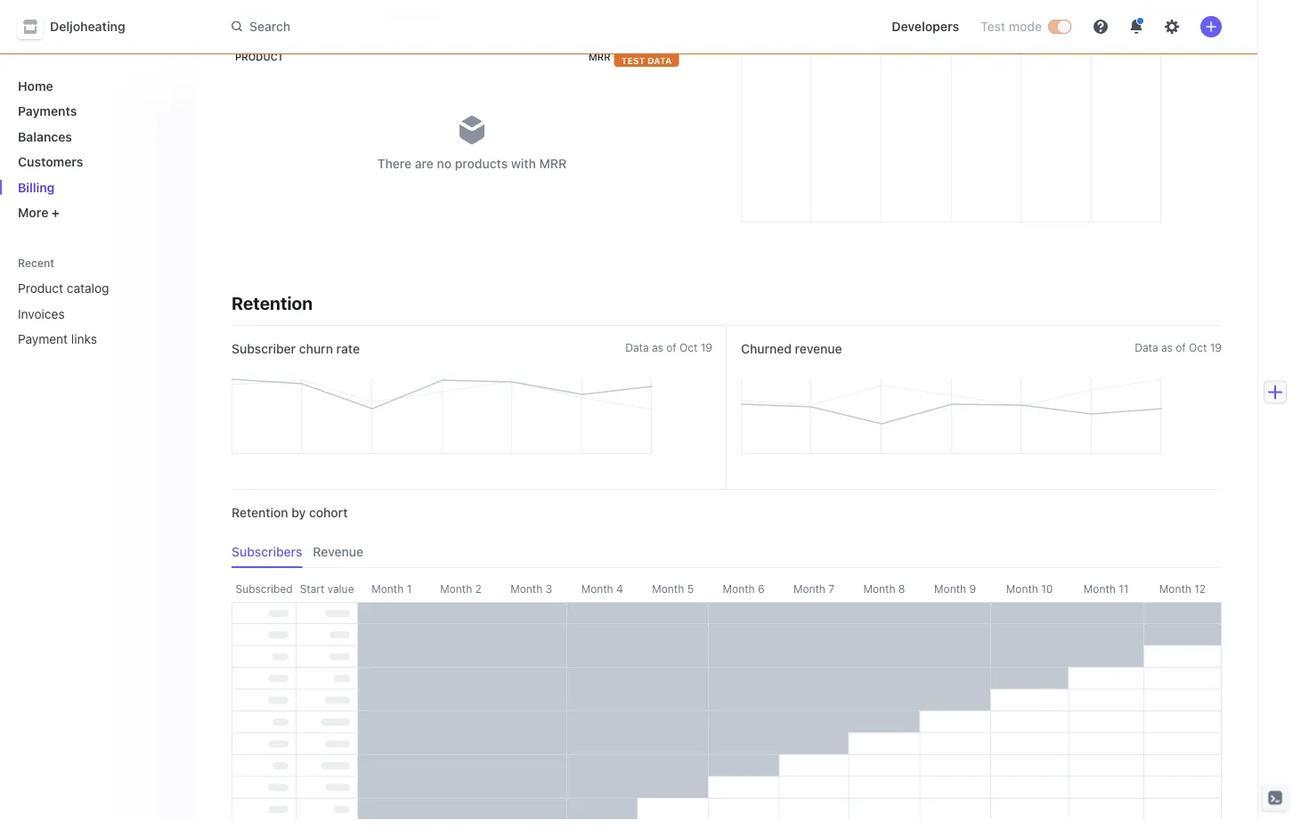 Task type: vqa. For each thing, say whether or not it's contained in the screenshot.
the Terminal settings
no



Task type: locate. For each thing, give the bounding box(es) containing it.
month left 1
[[372, 582, 404, 595]]

19 for churned revenue
[[1210, 341, 1222, 354]]

Search search field
[[221, 10, 723, 43]]

month left 9 at right bottom
[[934, 582, 966, 595]]

19
[[1210, 3, 1222, 15], [701, 341, 713, 354], [1210, 341, 1222, 354]]

mrr left the test
[[589, 51, 611, 63]]

7 month from the left
[[793, 582, 826, 595]]

revenue
[[795, 342, 842, 356]]

6 month from the left
[[723, 582, 755, 595]]

month 8
[[863, 582, 905, 595]]

12 month from the left
[[1159, 582, 1192, 595]]

month left 7
[[793, 582, 826, 595]]

mrr
[[589, 51, 611, 63], [539, 156, 567, 171]]

month left 10
[[1006, 582, 1038, 595]]

1 horizontal spatial by
[[352, 7, 366, 22]]

month left 8
[[863, 582, 896, 595]]

oct
[[1189, 3, 1207, 15], [680, 341, 698, 354], [1189, 341, 1207, 354]]

1 horizontal spatial product
[[235, 51, 284, 63]]

1 vertical spatial retention
[[232, 505, 288, 520]]

product catalog link
[[11, 274, 157, 303]]

0 vertical spatial retention
[[232, 292, 313, 313]]

6
[[758, 582, 765, 595]]

balances
[[18, 129, 72, 144]]

product for product
[[235, 51, 284, 63]]

11 month from the left
[[1084, 582, 1116, 595]]

month left "3"
[[511, 582, 543, 595]]

5 month from the left
[[652, 582, 684, 595]]

0 horizontal spatial by
[[291, 505, 306, 520]]

product
[[235, 51, 284, 63], [18, 281, 63, 296]]

developers
[[892, 19, 959, 34]]

month for month 7
[[793, 582, 826, 595]]

month left 5
[[652, 582, 684, 595]]

payment links link
[[11, 325, 157, 354]]

product up invoices
[[18, 281, 63, 296]]

data
[[647, 55, 672, 65]]

help image
[[1094, 20, 1108, 34]]

10
[[1041, 582, 1053, 595]]

data as of oct 19
[[1135, 3, 1222, 15], [625, 341, 713, 354], [1135, 341, 1222, 354]]

churned
[[741, 342, 792, 356]]

data as of oct 19 for churned revenue
[[1135, 341, 1222, 354]]

billing
[[18, 180, 55, 195]]

8 month from the left
[[863, 582, 896, 595]]

10 month from the left
[[1006, 582, 1038, 595]]

month for month 2
[[440, 582, 472, 595]]

1 horizontal spatial mrr
[[589, 51, 611, 63]]

product down search
[[235, 51, 284, 63]]

customers link
[[11, 147, 182, 176]]

products
[[455, 156, 508, 171]]

0 horizontal spatial mrr
[[539, 156, 567, 171]]

0 vertical spatial product
[[235, 51, 284, 63]]

oct for churned revenue
[[1189, 341, 1207, 354]]

1
[[407, 582, 412, 595]]

home
[[18, 78, 53, 93]]

month 5
[[652, 582, 694, 595]]

invoices link
[[11, 299, 157, 328]]

9
[[969, 582, 976, 595]]

test data
[[621, 55, 672, 65]]

with
[[511, 156, 536, 171]]

subscribed
[[236, 582, 293, 595]]

1 retention from the top
[[232, 292, 313, 313]]

1 vertical spatial by
[[291, 505, 306, 520]]

retention up the subscribers
[[232, 505, 288, 520]]

month left 6
[[723, 582, 755, 595]]

9 month from the left
[[934, 582, 966, 595]]

2 month from the left
[[440, 582, 472, 595]]

revenue button
[[313, 536, 374, 568]]

+
[[52, 205, 60, 220]]

1 vertical spatial mrr
[[539, 156, 567, 171]]

of
[[1176, 3, 1186, 15], [666, 341, 677, 354], [1176, 341, 1186, 354]]

month left '2'
[[440, 582, 472, 595]]

month left 11
[[1084, 582, 1116, 595]]

cohort
[[309, 505, 348, 520]]

month
[[372, 582, 404, 595], [440, 582, 472, 595], [511, 582, 543, 595], [581, 582, 613, 595], [652, 582, 684, 595], [723, 582, 755, 595], [793, 582, 826, 595], [863, 582, 896, 595], [934, 582, 966, 595], [1006, 582, 1038, 595], [1084, 582, 1116, 595], [1159, 582, 1192, 595]]

5
[[687, 582, 694, 595]]

mrr right the with
[[539, 156, 567, 171]]

balances link
[[11, 122, 182, 151]]

3
[[546, 582, 552, 595]]

1 vertical spatial product
[[18, 281, 63, 296]]

retention up the subscriber at the top of page
[[232, 292, 313, 313]]

19 for subscriber churn rate
[[701, 341, 713, 354]]

payment
[[18, 332, 68, 346]]

more +
[[18, 205, 60, 220]]

product for product catalog
[[18, 281, 63, 296]]

0 vertical spatial by
[[352, 7, 366, 22]]

0 horizontal spatial product
[[18, 281, 63, 296]]

data for subscriber churn rate
[[625, 341, 649, 354]]

2 retention from the top
[[232, 505, 288, 520]]

are
[[415, 156, 434, 171]]

as for churned revenue
[[1161, 341, 1173, 354]]

recent navigation links element
[[0, 256, 196, 354]]

3 month from the left
[[511, 582, 543, 595]]

month 2
[[440, 582, 482, 595]]

retention for retention
[[232, 292, 313, 313]]

by
[[352, 7, 366, 22], [291, 505, 306, 520]]

month left '12'
[[1159, 582, 1192, 595]]

month for month 1
[[372, 582, 404, 595]]

month 10
[[1006, 582, 1053, 595]]

month 7
[[793, 582, 835, 595]]

month 11
[[1084, 582, 1129, 595]]

4 month from the left
[[581, 582, 613, 595]]

as
[[1161, 3, 1173, 15], [652, 341, 663, 354], [1161, 341, 1173, 354]]

test
[[981, 19, 1006, 34]]

oct for subscriber churn rate
[[680, 341, 698, 354]]

month 3
[[511, 582, 552, 595]]

recent element
[[0, 274, 196, 354]]

recent
[[18, 257, 54, 269]]

billing link
[[11, 173, 182, 202]]

subscribers button
[[232, 536, 313, 568]]

month left 4
[[581, 582, 613, 595]]

product inside recent element
[[18, 281, 63, 296]]

data
[[1135, 3, 1158, 15], [625, 341, 649, 354], [1135, 341, 1158, 354]]

retention
[[232, 292, 313, 313], [232, 505, 288, 520]]

deljoheating
[[50, 19, 125, 34]]

more
[[18, 205, 48, 220]]

1 month from the left
[[372, 582, 404, 595]]

7
[[829, 582, 835, 595]]

rate
[[336, 342, 360, 356]]



Task type: describe. For each thing, give the bounding box(es) containing it.
settings image
[[1165, 20, 1179, 34]]

month 12
[[1159, 582, 1206, 595]]

month 6
[[723, 582, 765, 595]]

month 1
[[372, 582, 412, 595]]

data as of oct 19 for subscriber churn rate
[[625, 341, 713, 354]]

of for subscriber churn rate
[[666, 341, 677, 354]]

month for month 5
[[652, 582, 684, 595]]

retention by cohort
[[232, 505, 348, 520]]

churned revenue
[[741, 342, 842, 356]]

8
[[899, 582, 905, 595]]

month for month 11
[[1084, 582, 1116, 595]]

start
[[300, 582, 324, 595]]

as for subscriber churn rate
[[652, 341, 663, 354]]

Search text field
[[221, 10, 723, 43]]

month for month 8
[[863, 582, 896, 595]]

retention for retention by cohort
[[232, 505, 288, 520]]

2
[[475, 582, 482, 595]]

12
[[1195, 582, 1206, 595]]

churn
[[299, 342, 333, 356]]

links
[[71, 332, 97, 346]]

developers link
[[885, 12, 966, 41]]

catalog
[[67, 281, 109, 296]]

revenue
[[313, 545, 363, 559]]

invoices
[[18, 306, 65, 321]]

test
[[621, 55, 645, 65]]

test mode
[[981, 19, 1042, 34]]

month 9
[[934, 582, 976, 595]]

there are no products with mrr
[[377, 156, 567, 171]]

mode
[[1009, 19, 1042, 34]]

product catalog
[[18, 281, 109, 296]]

0 vertical spatial mrr
[[589, 51, 611, 63]]

core navigation links element
[[11, 71, 182, 227]]

search
[[249, 19, 290, 34]]

month 4
[[581, 582, 623, 595]]

data for churned revenue
[[1135, 341, 1158, 354]]

value
[[327, 582, 354, 595]]

month for month 3
[[511, 582, 543, 595]]

subscribers
[[232, 545, 302, 559]]

subscriber
[[232, 342, 296, 356]]

payments link
[[11, 97, 182, 126]]

there
[[377, 156, 412, 171]]

deljoheating button
[[18, 14, 143, 39]]

home link
[[11, 71, 182, 100]]

month for month 12
[[1159, 582, 1192, 595]]

of for churned revenue
[[1176, 341, 1186, 354]]

month for month 6
[[723, 582, 755, 595]]

payment links
[[18, 332, 97, 346]]

subscriber churn rate
[[232, 342, 360, 356]]

notifications image
[[1129, 20, 1144, 34]]

cohort retention charts tab list
[[232, 536, 1222, 568]]

month for month 4
[[581, 582, 613, 595]]

month for month 10
[[1006, 582, 1038, 595]]

customers
[[18, 155, 83, 169]]

payments
[[18, 104, 77, 118]]

4
[[616, 582, 623, 595]]

no
[[437, 156, 452, 171]]

subscribed start value
[[236, 582, 354, 595]]

11
[[1119, 582, 1129, 595]]

month for month 9
[[934, 582, 966, 595]]



